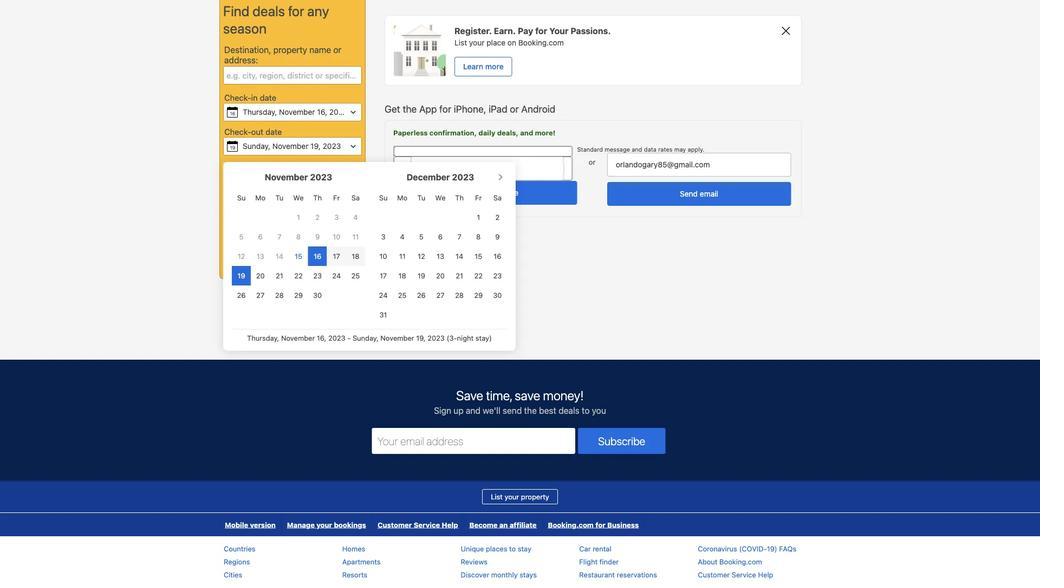 Task type: locate. For each thing, give the bounding box(es) containing it.
1 23 from the left
[[313, 272, 322, 280]]

29 December 2023 checkbox
[[474, 291, 483, 299]]

1 vertical spatial property
[[521, 493, 549, 501]]

1 27 from the left
[[256, 291, 265, 299]]

0 horizontal spatial 4
[[353, 213, 358, 221]]

1 horizontal spatial 1
[[477, 213, 480, 221]]

4 right 3 checkbox
[[353, 213, 358, 221]]

30 right 29 checkbox
[[493, 291, 502, 299]]

learn more
[[463, 62, 504, 71]]

15 for '15 november 2023' checkbox
[[295, 252, 302, 260]]

26 for 26 checkbox at the left of the page
[[237, 291, 246, 299]]

17
[[333, 252, 340, 260], [380, 272, 387, 280]]

to left stay
[[509, 545, 516, 553]]

31 December 2023 checkbox
[[380, 311, 387, 319]]

monthly
[[491, 571, 518, 579]]

1 vertical spatial 11
[[399, 252, 406, 260]]

13 for 13 december 2023 checkbox
[[437, 252, 444, 260]]

21 December 2023 checkbox
[[456, 272, 463, 280]]

1 we from the left
[[293, 194, 304, 202]]

7 for 7 november 2023 checkbox
[[278, 233, 282, 241]]

23 December 2023 checkbox
[[493, 272, 502, 280]]

뀐
[[226, 292, 236, 300]]

3 November 2023 checkbox
[[334, 213, 339, 221]]

6 for 6 november 2023 checkbox
[[258, 233, 263, 241]]

23 left 24 checkbox
[[313, 272, 322, 280]]

1 vertical spatial or
[[510, 103, 519, 114]]

2 5 from the left
[[419, 233, 424, 241]]

1 14 from the left
[[276, 252, 283, 260]]

0 vertical spatial 19,
[[311, 142, 321, 151]]

3
[[334, 213, 339, 221], [381, 233, 386, 241]]

8 right 7 november 2023 checkbox
[[296, 233, 301, 241]]

29 for 29 november 2023 option
[[294, 291, 303, 299]]

sa for december 2023
[[494, 194, 502, 202]]

21 November 2023 checkbox
[[276, 272, 283, 280]]

we for november
[[293, 194, 304, 202]]

20 right 19 november 2023 option at the left of the page
[[256, 272, 265, 280]]

28 November 2023 checkbox
[[275, 291, 284, 299]]

2 8 from the left
[[476, 233, 481, 241]]

your
[[550, 26, 569, 36]]

18 right 17 november 2023 option
[[352, 252, 360, 260]]

1 horizontal spatial customer
[[698, 571, 730, 579]]

0 horizontal spatial 19
[[230, 145, 236, 150]]

0 horizontal spatial or
[[333, 45, 342, 55]]

0 horizontal spatial 6
[[258, 233, 263, 241]]

5 right 4 option
[[419, 233, 424, 241]]

december 2023 element
[[232, 188, 365, 305], [374, 188, 507, 325]]

1 check- from the top
[[224, 93, 251, 102]]

1 vertical spatial deals
[[559, 406, 580, 416]]

check-in date
[[224, 93, 276, 102]]

customer service help link for about booking.com
[[698, 571, 774, 579]]

1 sa from the left
[[352, 194, 360, 202]]

2 tu from the left
[[418, 194, 425, 202]]

1 horizontal spatial customer service help link
[[698, 571, 774, 579]]

14 November 2023 checkbox
[[276, 252, 283, 260]]

discover
[[461, 571, 489, 579]]

sign
[[434, 406, 451, 416]]

november for thursday, november 16, 2023 - sunday, november 19, 2023 (3-night stay)
[[281, 334, 315, 342]]

th left text
[[455, 194, 464, 202]]

28 December 2023 checkbox
[[455, 291, 464, 299]]

13 left 14 december 2023 checkbox
[[437, 252, 444, 260]]

27 right 26 checkbox at the left of the page
[[256, 291, 265, 299]]

mo down +1
[[397, 194, 408, 202]]

you
[[243, 167, 255, 176], [592, 406, 606, 416]]

su for december 2023
[[379, 194, 388, 202]]

send for send email
[[680, 189, 698, 198]]

0 vertical spatial 10
[[333, 233, 340, 241]]

0 vertical spatial 3
[[334, 213, 339, 221]]

2 downchevron image from the top
[[351, 145, 356, 148]]

1 fr from the left
[[333, 194, 340, 202]]

0 vertical spatial or
[[333, 45, 342, 55]]

su for november 2023
[[237, 194, 246, 202]]

2 7 from the left
[[458, 233, 462, 241]]

12 left 13 option
[[238, 252, 245, 260]]

0 vertical spatial 17
[[333, 252, 340, 260]]

1 vertical spatial you
[[592, 406, 606, 416]]

20 November 2023 checkbox
[[256, 272, 265, 280]]

tu down december
[[418, 194, 425, 202]]

your inside register. earn. pay for your passions. list your place on booking.com
[[469, 38, 485, 47]]

paperless
[[393, 129, 428, 137]]

1 vertical spatial 25
[[398, 291, 407, 299]]

fr for december 2023
[[475, 194, 482, 202]]

your down register. on the left
[[469, 38, 485, 47]]

th for december
[[455, 194, 464, 202]]

the inside save time, save money! sign up and we'll send the best deals to you
[[524, 406, 537, 416]]

2 23 from the left
[[493, 272, 502, 280]]

2 1 from the left
[[477, 213, 480, 221]]

help left become
[[442, 521, 458, 529]]

reviews link
[[461, 558, 488, 566]]

rental
[[593, 545, 612, 553]]

3 December 2023 checkbox
[[381, 233, 386, 241]]

7 December 2023 checkbox
[[458, 233, 462, 241]]

1 horizontal spatial you
[[592, 406, 606, 416]]

1 6 from the left
[[258, 233, 263, 241]]

8 December 2023 checkbox
[[476, 233, 481, 241]]

passions.
[[571, 26, 611, 36]]

place
[[487, 38, 506, 47]]

2 su from the left
[[379, 194, 388, 202]]

2 26 from the left
[[417, 291, 426, 299]]

customer service help
[[378, 521, 458, 529]]

23
[[313, 272, 322, 280], [493, 272, 502, 280]]

0 horizontal spatial we
[[293, 194, 304, 202]]

booking.com down coronavirus (covid-19) faqs link
[[720, 558, 762, 566]]

get
[[385, 103, 400, 114]]

out
[[251, 127, 263, 136]]

10 left 11 checkbox
[[380, 252, 387, 260]]

0 vertical spatial list
[[455, 38, 467, 47]]

thursday, for thursday, november 16, 2023 - sunday, november 19, 2023 (3-night stay)
[[247, 334, 279, 342]]

24 for 24 checkbox
[[332, 272, 341, 280]]

25 November 2023 checkbox
[[351, 272, 360, 280]]

21
[[276, 272, 283, 280], [456, 272, 463, 280]]

december 2023 element for december
[[374, 188, 507, 325]]

for left business
[[596, 521, 606, 529]]

customer down about
[[698, 571, 730, 579]]

1 21 from the left
[[276, 272, 283, 280]]

22
[[294, 272, 303, 280], [474, 272, 483, 280]]

16 November 2023 checkbox
[[314, 252, 321, 260]]

manage your bookings
[[287, 521, 366, 529]]

0 vertical spatial thursday,
[[243, 108, 277, 116]]

tu
[[276, 194, 284, 202], [418, 194, 425, 202]]

th up 2 november 2023 checkbox
[[313, 194, 322, 202]]

children
[[224, 229, 254, 238]]

unique places to stay reviews discover monthly stays
[[461, 545, 537, 579]]

1 horizontal spatial help
[[758, 571, 774, 579]]

0 horizontal spatial 23
[[313, 272, 322, 280]]

1 2 from the left
[[316, 213, 320, 221]]

1 30 from the left
[[313, 291, 322, 299]]

7
[[278, 233, 282, 241], [458, 233, 462, 241]]

8 right the '7' checkbox at the top
[[476, 233, 481, 241]]

1 horizontal spatial 18
[[399, 272, 406, 280]]

register. earn. pay for your passions. region
[[385, 15, 802, 85]]

29 right 28 december 2023 option
[[474, 291, 483, 299]]

10
[[333, 233, 340, 241], [380, 252, 387, 260]]

1 December 2023 checkbox
[[477, 213, 480, 221]]

1 November 2023 checkbox
[[297, 213, 300, 221]]

6 left the '7' checkbox at the top
[[438, 233, 443, 241]]

7 left 8 'checkbox'
[[458, 233, 462, 241]]

9 left 10 checkbox
[[315, 233, 320, 241]]

0 horizontal spatial the
[[403, 103, 417, 114]]

finder
[[600, 558, 619, 566]]

1 december 2023 element from the left
[[232, 188, 365, 305]]

fr
[[333, 194, 340, 202], [475, 194, 482, 202]]

24 left 25 december 2023 option
[[379, 291, 388, 299]]

17 for 17 december 2023 checkbox
[[380, 272, 387, 280]]

2 december 2023 element from the left
[[374, 188, 507, 325]]

22 right 21 november 2023 option
[[294, 272, 303, 280]]

2 14 from the left
[[456, 252, 463, 260]]

1 horizontal spatial 10
[[380, 252, 387, 260]]

3 for 3 december 2023 checkbox
[[381, 233, 386, 241]]

4 December 2023 checkbox
[[400, 233, 405, 241]]

1 horizontal spatial 30
[[493, 291, 502, 299]]

2 28 from the left
[[455, 291, 464, 299]]

24 down the search
[[332, 272, 341, 280]]

30 right 29 november 2023 option
[[313, 291, 322, 299]]

30 for 30 november 2023 checkbox
[[313, 291, 322, 299]]

1 th from the left
[[313, 194, 322, 202]]

2 sa from the left
[[494, 194, 502, 202]]

navigation containing mobile version
[[219, 513, 645, 537]]

1 vertical spatial 17
[[380, 272, 387, 280]]

17 left 18 checkbox
[[380, 272, 387, 280]]

0 vertical spatial booking.com
[[518, 38, 564, 47]]

deals inside find deals for any season
[[253, 3, 285, 19]]

2 horizontal spatial 19
[[418, 272, 425, 280]]

1 horizontal spatial your
[[469, 38, 485, 47]]

or inside 'destination, property name or address:'
[[333, 45, 342, 55]]

1 5 from the left
[[239, 233, 244, 241]]

21 for 21 november 2023 option
[[276, 272, 283, 280]]

2 fr from the left
[[475, 194, 482, 202]]

14 left '15 november 2023' checkbox
[[276, 252, 283, 260]]

customer right bookings
[[378, 521, 412, 529]]

november for thursday, november 16, 2023
[[279, 108, 315, 116]]

16 down check-in date
[[230, 110, 236, 116]]

23 November 2023 checkbox
[[313, 272, 322, 280]]

0 vertical spatial customer
[[378, 521, 412, 529]]

3 for 3 checkbox
[[334, 213, 339, 221]]

sunday, right -
[[353, 334, 379, 342]]

1 horizontal spatial th
[[455, 194, 464, 202]]

1 horizontal spatial 8
[[476, 233, 481, 241]]

0 horizontal spatial deals
[[253, 3, 285, 19]]

sa up 2 december 2023 checkbox
[[494, 194, 502, 202]]

1 8 from the left
[[296, 233, 301, 241]]

and
[[520, 129, 533, 137], [632, 146, 642, 153], [466, 406, 481, 416]]

1 horizontal spatial mo
[[397, 194, 408, 202]]

1 vertical spatial your
[[505, 493, 519, 501]]

we up 1 option
[[293, 194, 304, 202]]

1 horizontal spatial 19
[[238, 272, 245, 280]]

25 for 25 december 2023 option
[[398, 291, 407, 299]]

2 2 from the left
[[496, 213, 500, 221]]

thursday, down the "27" option
[[247, 334, 279, 342]]

26
[[237, 291, 246, 299], [417, 291, 426, 299]]

apartments link
[[342, 558, 381, 566]]

0 horizontal spatial 22
[[294, 272, 303, 280]]

0 vertical spatial property
[[274, 45, 307, 55]]

we down december 2023 at the top of the page
[[435, 194, 446, 202]]

5 for the 5 december 2023 checkbox
[[419, 233, 424, 241]]

send text message
[[452, 188, 519, 197]]

1 vertical spatial downchevron image
[[351, 145, 356, 148]]

30 November 2023 checkbox
[[313, 291, 322, 299]]

1 20 from the left
[[256, 272, 265, 280]]

8 for 8 'checkbox'
[[476, 233, 481, 241]]

1 7 from the left
[[278, 233, 282, 241]]

date
[[260, 93, 276, 102], [266, 127, 282, 136]]

28 left 29 checkbox
[[455, 291, 464, 299]]

19 left 20 option
[[238, 272, 245, 280]]

0 horizontal spatial 7
[[278, 233, 282, 241]]

21 left 22 checkbox
[[276, 272, 283, 280]]

fr up 1 option
[[475, 194, 482, 202]]

property
[[274, 45, 307, 55], [521, 493, 549, 501]]

become
[[470, 521, 498, 529]]

list down register. on the left
[[455, 38, 467, 47]]

25 December 2023 checkbox
[[398, 291, 407, 299]]

property up destination, property name or address: search field
[[274, 45, 307, 55]]

28 for 28 option
[[275, 291, 284, 299]]

list inside list your property 'link'
[[491, 493, 503, 501]]

28 left 29 november 2023 option
[[275, 291, 284, 299]]

17 December 2023 checkbox
[[380, 272, 387, 280]]

0 horizontal spatial help
[[442, 521, 458, 529]]

16, thursday
[[305, 108, 334, 127]]

3 right 2 november 2023 checkbox
[[334, 213, 339, 221]]

we for december
[[435, 194, 446, 202]]

more
[[485, 62, 504, 71]]

message right standard
[[605, 146, 630, 153]]

mo down the no
[[255, 194, 266, 202]]

29
[[294, 291, 303, 299], [474, 291, 483, 299]]

and inside standard message and data rates may apply. or
[[632, 146, 642, 153]]

for for get the app for iphone, ipad or android
[[440, 103, 451, 114]]

11 for 11 option
[[352, 233, 359, 241]]

0 vertical spatial deals
[[253, 3, 285, 19]]

1 horizontal spatial 19,
[[416, 334, 426, 342]]

property up "affiliate"
[[521, 493, 549, 501]]

19 left 20 december 2023 option
[[418, 272, 425, 280]]

for left any
[[288, 3, 304, 19]]

save
[[515, 388, 540, 403]]

1 15 from the left
[[295, 252, 302, 260]]

12 for 12 december 2023 checkbox
[[418, 252, 425, 260]]

10 November 2023 checkbox
[[333, 233, 340, 241]]

9 for 9 november 2023 checkbox
[[315, 233, 320, 241]]

and left data
[[632, 146, 642, 153]]

2 12 from the left
[[418, 252, 425, 260]]

0 horizontal spatial 1
[[297, 213, 300, 221]]

0 horizontal spatial 26
[[237, 291, 246, 299]]

1 horizontal spatial property
[[521, 493, 549, 501]]

none search field containing find deals for any season
[[219, 0, 516, 351]]

date for check-in date
[[260, 93, 276, 102]]

1 horizontal spatial 27
[[436, 291, 445, 299]]

2 November 2023 checkbox
[[316, 213, 320, 221]]

your right the manage
[[317, 521, 332, 529]]

2 29 from the left
[[474, 291, 483, 299]]

2 9 from the left
[[495, 233, 500, 241]]

26 right 뀐
[[237, 291, 246, 299]]

list up become an affiliate
[[491, 493, 503, 501]]

1 horizontal spatial 20
[[436, 272, 445, 280]]

14 left 15 checkbox at the top of page
[[456, 252, 463, 260]]

you right the are
[[243, 167, 255, 176]]

mo for november
[[255, 194, 266, 202]]

november
[[279, 108, 315, 116], [272, 142, 309, 151], [265, 172, 308, 182], [281, 334, 315, 342], [381, 334, 414, 342]]

2 13 from the left
[[437, 252, 444, 260]]

16, for thursday, november 16, 2023 - sunday, november 19, 2023 (3-night stay)
[[317, 334, 326, 342]]

the right get
[[403, 103, 417, 114]]

navigation
[[219, 513, 645, 537]]

2 check- from the top
[[224, 127, 251, 136]]

28
[[275, 291, 284, 299], [455, 291, 464, 299]]

date right in
[[260, 93, 276, 102]]

2 27 from the left
[[436, 291, 445, 299]]

up
[[454, 406, 464, 416]]

0 horizontal spatial 17
[[333, 252, 340, 260]]

help
[[442, 521, 458, 529], [758, 571, 774, 579]]

25 right 24 checkbox
[[351, 272, 360, 280]]

discover monthly stays link
[[461, 571, 537, 579]]

0 vertical spatial 18
[[352, 252, 360, 260]]

29 for 29 checkbox
[[474, 291, 483, 299]]

tu down are you traveling for work?
[[276, 194, 284, 202]]

message right text
[[487, 188, 519, 197]]

1 horizontal spatial december 2023 element
[[374, 188, 507, 325]]

1 vertical spatial to
[[509, 545, 516, 553]]

25 left 26 option
[[398, 291, 407, 299]]

mo
[[255, 194, 266, 202], [397, 194, 408, 202]]

22 right 21 checkbox
[[474, 272, 483, 280]]

19, left the "(3-" on the left
[[416, 334, 426, 342]]

thursday,
[[243, 108, 277, 116], [247, 334, 279, 342]]

date right out
[[266, 127, 282, 136]]

your inside 'link'
[[505, 493, 519, 501]]

sunday, down out
[[243, 142, 270, 151]]

customer service help link for manage your bookings
[[372, 513, 464, 537]]

booking.com inside booking.com for business link
[[548, 521, 594, 529]]

1 22 from the left
[[294, 272, 303, 280]]

2 21 from the left
[[456, 272, 463, 280]]

list
[[455, 38, 467, 47], [491, 493, 503, 501]]

flight finder link
[[579, 558, 619, 566]]

1 horizontal spatial 24
[[379, 291, 388, 299]]

0 horizontal spatial tu
[[276, 194, 284, 202]]

7 left 8 checkbox at the top
[[278, 233, 282, 241]]

11 right 10 option
[[399, 252, 406, 260]]

send left email
[[680, 189, 698, 198]]

or inside standard message and data rates may apply. or
[[589, 158, 596, 166]]

booking.com down pay
[[518, 38, 564, 47]]

2 vertical spatial booking.com
[[720, 558, 762, 566]]

7 for the '7' checkbox at the top
[[458, 233, 462, 241]]

2 20 from the left
[[436, 272, 445, 280]]

we
[[293, 194, 304, 202], [435, 194, 446, 202]]

0 horizontal spatial 5
[[239, 233, 244, 241]]

1 26 from the left
[[237, 291, 246, 299]]

0 horizontal spatial 11
[[352, 233, 359, 241]]

2 6 from the left
[[438, 233, 443, 241]]

2 we from the left
[[435, 194, 446, 202]]

25 for 25 november 2023 option
[[351, 272, 360, 280]]

9 December 2023 checkbox
[[495, 233, 500, 241]]

0 horizontal spatial 30
[[313, 291, 322, 299]]

for
[[288, 3, 304, 19], [535, 26, 547, 36], [440, 103, 451, 114], [290, 167, 300, 176], [596, 521, 606, 529]]

2
[[316, 213, 320, 221], [496, 213, 500, 221]]

november for sunday, november 19, 2023
[[272, 142, 309, 151]]

11 December 2023 checkbox
[[399, 252, 406, 260]]

20
[[256, 272, 265, 280], [436, 272, 445, 280]]

1 28 from the left
[[275, 291, 284, 299]]

None search field
[[219, 0, 516, 351]]

for inside register. earn. pay for your passions. list your place on booking.com
[[535, 26, 547, 36]]

unique places to stay link
[[461, 545, 532, 553]]

6 left 7 november 2023 checkbox
[[258, 233, 263, 241]]

4
[[353, 213, 358, 221], [400, 233, 405, 241]]

9 November 2023 checkbox
[[315, 233, 320, 241]]

0 horizontal spatial 9
[[315, 233, 320, 241]]

10 for 10 checkbox
[[333, 233, 340, 241]]

1 29 from the left
[[294, 291, 303, 299]]

4 for 4 option
[[400, 233, 405, 241]]

0 horizontal spatial 29
[[294, 291, 303, 299]]

customer
[[378, 521, 412, 529], [698, 571, 730, 579]]

10 right 9 november 2023 checkbox
[[333, 233, 340, 241]]

0 horizontal spatial 20
[[256, 272, 265, 280]]

stays
[[520, 571, 537, 579]]

destination,
[[224, 45, 271, 55]]

1 su from the left
[[237, 194, 246, 202]]

2 th from the left
[[455, 194, 464, 202]]

list inside register. earn. pay for your passions. list your place on booking.com
[[455, 38, 467, 47]]

1 vertical spatial thursday,
[[247, 334, 279, 342]]

2 mo from the left
[[397, 194, 408, 202]]

13 left 14 november 2023 option on the left
[[257, 252, 264, 260]]

send email
[[680, 189, 719, 198]]

1 left 2 november 2023 checkbox
[[297, 213, 300, 221]]

fr for november 2023
[[333, 194, 340, 202]]

1 13 from the left
[[257, 252, 264, 260]]

1 tu from the left
[[276, 194, 284, 202]]

su up 3 december 2023 checkbox
[[379, 194, 388, 202]]

0 horizontal spatial th
[[313, 194, 322, 202]]

3 left 4 option
[[381, 233, 386, 241]]

1 vertical spatial list
[[491, 493, 503, 501]]

1 vertical spatial date
[[266, 127, 282, 136]]

send left text
[[452, 188, 470, 197]]

0 horizontal spatial and
[[466, 406, 481, 416]]

0 horizontal spatial 12
[[238, 252, 245, 260]]

1 horizontal spatial 25
[[398, 291, 407, 299]]

search button
[[297, 248, 362, 272]]

1 horizontal spatial fr
[[475, 194, 482, 202]]

21 for 21 checkbox
[[456, 272, 463, 280]]

18 for 18 checkbox
[[399, 272, 406, 280]]

get the app for iphone, ipad or android
[[385, 103, 556, 114]]

1 horizontal spatial the
[[524, 406, 537, 416]]

booking.com
[[518, 38, 564, 47], [548, 521, 594, 529], [720, 558, 762, 566]]

downchevron image
[[351, 110, 356, 114], [351, 145, 356, 148]]

check- up svg icon
[[224, 127, 251, 136]]

customer inside "coronavirus (covid-19) faqs about booking.com customer service help"
[[698, 571, 730, 579]]

2 15 from the left
[[475, 252, 482, 260]]

21 right 20 december 2023 option
[[456, 272, 463, 280]]

0 vertical spatial your
[[469, 38, 485, 47]]

help down 19)
[[758, 571, 774, 579]]

1 9 from the left
[[315, 233, 320, 241]]

manage your bookings link
[[282, 513, 372, 537]]

27
[[256, 291, 265, 299], [436, 291, 445, 299]]

2 for december 2023
[[496, 213, 500, 221]]

date for check-out date
[[266, 127, 282, 136]]

2 vertical spatial and
[[466, 406, 481, 416]]

1 vertical spatial booking.com
[[548, 521, 594, 529]]

property inside 'destination, property name or address:'
[[274, 45, 307, 55]]

for right pay
[[535, 26, 547, 36]]

0 vertical spatial 24
[[332, 272, 341, 280]]

your for manage your bookings
[[317, 521, 332, 529]]

16 right 15 checkbox at the top of page
[[494, 252, 502, 260]]

19 up the are
[[230, 145, 236, 150]]

20 right 19 "option"
[[436, 272, 445, 280]]

1 vertical spatial check-
[[224, 127, 251, 136]]

0 vertical spatial message
[[605, 146, 630, 153]]

13 for 13 option
[[257, 252, 264, 260]]

1 horizontal spatial 22
[[474, 272, 483, 280]]

0 horizontal spatial property
[[274, 45, 307, 55]]

4 for 4 november 2023 option
[[353, 213, 358, 221]]

29 November 2023 checkbox
[[294, 291, 303, 299]]

no
[[263, 179, 273, 187]]

0 vertical spatial 4
[[353, 213, 358, 221]]

mobile version link
[[219, 513, 281, 537]]

save time, save money! sign up and we'll send the best deals to you
[[434, 388, 606, 416]]

18 right 17 december 2023 checkbox
[[399, 272, 406, 280]]

15 December 2023 checkbox
[[475, 252, 482, 260]]

to down money!
[[582, 406, 590, 416]]

0 horizontal spatial customer
[[378, 521, 412, 529]]

1 mo from the left
[[255, 194, 266, 202]]

0 horizontal spatial customer service help link
[[372, 513, 464, 537]]

or right ipad
[[510, 103, 519, 114]]

resorts link
[[342, 571, 367, 579]]

4 left the 5 december 2023 checkbox
[[400, 233, 405, 241]]

1 horizontal spatial 6
[[438, 233, 443, 241]]

1 vertical spatial message
[[487, 188, 519, 197]]

29 right 28 option
[[294, 291, 303, 299]]

5 down adults
[[239, 233, 244, 241]]

1 1 from the left
[[297, 213, 300, 221]]

data
[[644, 146, 657, 153]]

rates
[[658, 146, 673, 153]]

2 horizontal spatial and
[[632, 146, 642, 153]]

1 vertical spatial customer service help link
[[698, 571, 774, 579]]

apply.
[[688, 146, 705, 153]]

0 horizontal spatial 21
[[276, 272, 283, 280]]

0 horizontal spatial your
[[317, 521, 332, 529]]

deals down money!
[[559, 406, 580, 416]]

0 horizontal spatial send
[[452, 188, 470, 197]]

30 for 30 december 2023 'option' at the left of page
[[493, 291, 502, 299]]

thursday, november 16, 2023
[[243, 108, 348, 116]]

27 right 26 option
[[436, 291, 445, 299]]

or down standard
[[589, 158, 596, 166]]

6
[[258, 233, 263, 241], [438, 233, 443, 241]]

1 12 from the left
[[238, 252, 245, 260]]

your for list your property
[[505, 493, 519, 501]]

or right name
[[333, 45, 342, 55]]

26 for 26 option
[[417, 291, 426, 299]]

bookings
[[334, 521, 366, 529]]

None radio
[[229, 178, 236, 186]]

december 2023 element for november
[[232, 188, 365, 305]]

learn more link
[[455, 57, 512, 76]]

2 30 from the left
[[493, 291, 502, 299]]

0 horizontal spatial 14
[[276, 252, 283, 260]]

30
[[313, 291, 322, 299], [493, 291, 502, 299]]

14 for 14 december 2023 checkbox
[[456, 252, 463, 260]]

2023 left the "(3-" on the left
[[428, 334, 445, 342]]

0 horizontal spatial 8
[[296, 233, 301, 241]]

24 November 2023 checkbox
[[332, 272, 341, 280]]

you up subscribe
[[592, 406, 606, 416]]

1 vertical spatial service
[[732, 571, 756, 579]]

0 horizontal spatial fr
[[333, 194, 340, 202]]

2 vertical spatial your
[[317, 521, 332, 529]]

1 horizontal spatial to
[[582, 406, 590, 416]]

8 November 2023 checkbox
[[296, 233, 301, 241]]

1 vertical spatial 4
[[400, 233, 405, 241]]

december
[[407, 172, 450, 182]]



Task type: vqa. For each thing, say whether or not it's contained in the screenshot.


Task type: describe. For each thing, give the bounding box(es) containing it.
stay)
[[476, 334, 492, 342]]

24 for 24 december 2023 checkbox
[[379, 291, 388, 299]]

svg image
[[227, 141, 238, 152]]

confirmation,
[[430, 129, 477, 137]]

to inside save time, save money! sign up and we'll send the best deals to you
[[582, 406, 590, 416]]

deals,
[[497, 129, 519, 137]]

0 vertical spatial help
[[442, 521, 458, 529]]

6 for 6 option
[[438, 233, 443, 241]]

places
[[486, 545, 507, 553]]

message inside standard message and data rates may apply. or
[[605, 146, 630, 153]]

close list your property banner image
[[780, 24, 793, 37]]

rooms
[[224, 200, 248, 209]]

mo for december
[[397, 194, 408, 202]]

(covid-
[[739, 545, 767, 553]]

20 December 2023 checkbox
[[436, 272, 445, 280]]

and inside save time, save money! sign up and we'll send the best deals to you
[[466, 406, 481, 416]]

7 November 2023 checkbox
[[278, 233, 282, 241]]

search
[[311, 253, 348, 268]]

Your email address text field
[[607, 153, 791, 177]]

car rental link
[[579, 545, 612, 553]]

Destination, property name or address: search field
[[223, 66, 362, 84]]

list your property
[[491, 493, 549, 501]]

19 December 2023 checkbox
[[418, 272, 425, 280]]

traveling
[[257, 167, 288, 176]]

save time, save money! footer
[[0, 359, 1040, 585]]

뀐 saved
[[226, 291, 267, 302]]

sa for november 2023
[[352, 194, 360, 202]]

paperless confirmation, daily deals, and more!
[[393, 129, 556, 137]]

cities link
[[224, 571, 242, 579]]

19 November 2023 checkbox
[[238, 272, 245, 280]]

5 for "5" option
[[239, 233, 244, 241]]

13 December 2023 checkbox
[[437, 252, 444, 260]]

subscribe button
[[578, 428, 666, 454]]

1 horizontal spatial and
[[520, 129, 533, 137]]

send email button
[[607, 182, 791, 206]]

iphone,
[[454, 103, 486, 114]]

28 for 28 december 2023 option
[[455, 291, 464, 299]]

+1
[[398, 164, 406, 173]]

0 horizontal spatial 19,
[[311, 142, 321, 151]]

we'll
[[483, 406, 501, 416]]

27 for the "27" option
[[256, 291, 265, 299]]

property inside 'link'
[[521, 493, 549, 501]]

svg image
[[227, 107, 238, 118]]

coronavirus (covid-19) faqs link
[[698, 545, 797, 553]]

12 for 12 checkbox
[[238, 252, 245, 260]]

regions link
[[224, 558, 250, 566]]

version
[[250, 521, 276, 529]]

17 November 2023 checkbox
[[333, 252, 340, 260]]

tu for december 2023
[[418, 194, 425, 202]]

december 2023
[[407, 172, 474, 182]]

about
[[698, 558, 718, 566]]

5 December 2023 checkbox
[[419, 233, 424, 241]]

faqs
[[779, 545, 797, 553]]

may
[[675, 146, 686, 153]]

mobile
[[225, 521, 248, 529]]

register.
[[455, 26, 492, 36]]

16, for thursday, november 16, 2023
[[317, 108, 327, 116]]

18 November 2023 checkbox
[[352, 252, 360, 260]]

cities
[[224, 571, 242, 579]]

are
[[229, 167, 241, 176]]

Your email address email field
[[372, 428, 575, 454]]

6 December 2023 checkbox
[[438, 233, 443, 241]]

31
[[380, 311, 387, 319]]

are you traveling for work?
[[229, 167, 323, 176]]

-
[[347, 334, 351, 342]]

2023 left -
[[328, 334, 346, 342]]

24 December 2023 checkbox
[[379, 291, 388, 299]]

thursday, for thursday, november 16, 2023
[[243, 108, 277, 116]]

0 vertical spatial sunday,
[[243, 142, 270, 151]]

list your property link
[[482, 489, 558, 505]]

saved
[[240, 291, 267, 302]]

23 for 23 december 2023 checkbox
[[493, 272, 502, 280]]

resorts
[[342, 571, 367, 579]]

find deals for any season
[[223, 3, 329, 36]]

5 November 2023 checkbox
[[239, 233, 244, 241]]

0 horizontal spatial you
[[243, 167, 255, 176]]

27 November 2023 checkbox
[[256, 291, 265, 299]]

th for november
[[313, 194, 322, 202]]

1 downchevron image from the top
[[351, 110, 356, 114]]

register. earn. pay for your passions. list your place on booking.com
[[455, 26, 611, 47]]

coronavirus (covid-19) faqs about booking.com customer service help
[[698, 545, 797, 579]]

to inside unique places to stay reviews discover monthly stays
[[509, 545, 516, 553]]

17 for 17 november 2023 option
[[333, 252, 340, 260]]

30 December 2023 checkbox
[[493, 291, 502, 299]]

android
[[521, 103, 556, 114]]

name
[[309, 45, 331, 55]]

26 December 2023 checkbox
[[417, 291, 426, 299]]

adults
[[224, 214, 246, 223]]

mobile version
[[225, 521, 276, 529]]

20 for 20 december 2023 option
[[436, 272, 445, 280]]

2 December 2023 checkbox
[[496, 213, 500, 221]]

check- for in
[[224, 93, 251, 102]]

standard
[[577, 146, 603, 153]]

for inside navigation
[[596, 521, 606, 529]]

19)
[[767, 545, 777, 553]]

10 for 10 option
[[380, 252, 387, 260]]

16, inside 16, thursday
[[315, 108, 324, 116]]

sunday, november 19, 2023
[[243, 142, 341, 151]]

on
[[508, 38, 516, 47]]

2 22 from the left
[[474, 272, 483, 280]]

14 December 2023 checkbox
[[456, 252, 463, 260]]

daily
[[479, 129, 496, 137]]

12 December 2023 checkbox
[[418, 252, 425, 260]]

2 for november 2023
[[316, 213, 320, 221]]

10 December 2023 checkbox
[[380, 252, 387, 260]]

15 November 2023 checkbox
[[295, 252, 302, 260]]

homes link
[[342, 545, 365, 553]]

6 November 2023 checkbox
[[258, 233, 263, 241]]

22 November 2023 checkbox
[[294, 272, 303, 280]]

stay
[[518, 545, 532, 553]]

9 for 9 december 2023 option
[[495, 233, 500, 241]]

4 November 2023 checkbox
[[353, 213, 358, 221]]

11 for 11 checkbox
[[399, 252, 406, 260]]

downchevron image
[[562, 156, 568, 160]]

navigation inside save time, save money! footer
[[219, 513, 645, 537]]

16 December 2023 checkbox
[[494, 252, 502, 260]]

send
[[503, 406, 522, 416]]

11 November 2023 checkbox
[[352, 233, 359, 241]]

become an affiliate
[[470, 521, 537, 529]]

thursday
[[305, 119, 334, 127]]

for inside find deals for any season
[[288, 3, 304, 19]]

destination, property name or address:
[[224, 45, 342, 65]]

18 for 18 november 2023 checkbox
[[352, 252, 360, 260]]

learn
[[463, 62, 483, 71]]

booking.com inside register. earn. pay for your passions. list your place on booking.com
[[518, 38, 564, 47]]

0 vertical spatial service
[[414, 521, 440, 529]]

13 November 2023 checkbox
[[257, 252, 264, 260]]

2023 down the thursday
[[323, 142, 341, 151]]

become an affiliate link
[[464, 513, 542, 537]]

tu for november 2023
[[276, 194, 284, 202]]

affiliate
[[510, 521, 537, 529]]

subscribe
[[598, 435, 646, 447]]

you inside save time, save money! sign up and we'll send the best deals to you
[[592, 406, 606, 416]]

22 December 2023 checkbox
[[474, 272, 483, 280]]

for for are you traveling for work?
[[290, 167, 300, 176]]

27 for 27 checkbox
[[436, 291, 445, 299]]

send for send text message
[[452, 188, 470, 197]]

time,
[[486, 388, 512, 403]]

0 horizontal spatial 16
[[230, 110, 236, 116]]

23 for 23 november 2023 option
[[313, 272, 322, 280]]

deals inside save time, save money! sign up and we'll send the best deals to you
[[559, 406, 580, 416]]

18 December 2023 checkbox
[[399, 272, 406, 280]]

any
[[307, 3, 329, 19]]

2023 up text
[[452, 172, 474, 182]]

16 for 16 december 2023 option
[[494, 252, 502, 260]]

service inside "coronavirus (covid-19) faqs about booking.com customer service help"
[[732, 571, 756, 579]]

14 for 14 november 2023 option on the left
[[276, 252, 283, 260]]

16 for 16 option
[[314, 252, 321, 260]]

1 vertical spatial 19,
[[416, 334, 426, 342]]

booking.com for business
[[548, 521, 639, 529]]

20 for 20 option
[[256, 272, 265, 280]]

12 November 2023 checkbox
[[238, 252, 245, 260]]

countries regions cities
[[224, 545, 256, 579]]

pay
[[518, 26, 533, 36]]

regions
[[224, 558, 250, 566]]

booking.com inside "coronavirus (covid-19) faqs about booking.com customer service help"
[[720, 558, 762, 566]]

message inside "send text message" button
[[487, 188, 519, 197]]

earn.
[[494, 26, 516, 36]]

unique
[[461, 545, 484, 553]]

season
[[223, 20, 267, 36]]

26 November 2023 checkbox
[[237, 291, 246, 299]]

help inside "coronavirus (covid-19) faqs about booking.com customer service help"
[[758, 571, 774, 579]]

19 for 19 november 2023 option at the left of the page
[[238, 272, 245, 280]]

coronavirus
[[698, 545, 737, 553]]

countries link
[[224, 545, 256, 553]]

flight
[[579, 558, 598, 566]]

money!
[[543, 388, 584, 403]]

19 for 19 "option"
[[418, 272, 425, 280]]

2023 up the thursday
[[329, 108, 348, 116]]

check-out date
[[224, 127, 282, 136]]

reviews
[[461, 558, 488, 566]]

an
[[499, 521, 508, 529]]

1 for november
[[297, 213, 300, 221]]

1 vertical spatial sunday,
[[353, 334, 379, 342]]

car rental flight finder restaurant reservations
[[579, 545, 657, 579]]

15 for 15 checkbox at the top of page
[[475, 252, 482, 260]]

27 December 2023 checkbox
[[436, 291, 445, 299]]

8 for 8 checkbox at the top
[[296, 233, 301, 241]]

send text message button
[[393, 181, 577, 205]]

check- for out
[[224, 127, 251, 136]]

best
[[539, 406, 556, 416]]

(3-
[[447, 334, 457, 342]]

1 for december
[[477, 213, 480, 221]]

for for register. earn. pay for your passions. list your place on booking.com
[[535, 26, 547, 36]]

address:
[[224, 55, 258, 65]]

2023 up 2 november 2023 checkbox
[[310, 172, 332, 182]]

app
[[419, 103, 437, 114]]

car
[[579, 545, 591, 553]]



